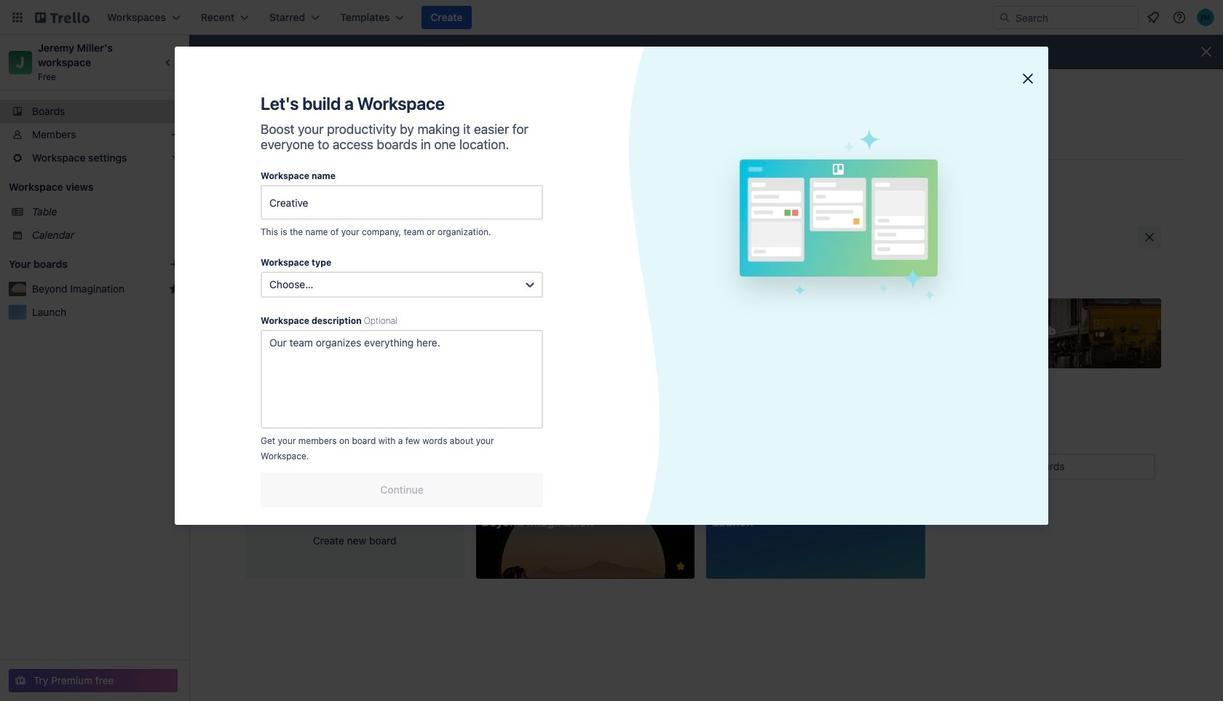 Task type: vqa. For each thing, say whether or not it's contained in the screenshot.
Taco's Co. TEXT FIELD
yes



Task type: locate. For each thing, give the bounding box(es) containing it.
Our team organizes everything here. text field
[[261, 330, 543, 429]]

your boards with 2 items element
[[9, 256, 147, 273]]

Search boards text field
[[974, 454, 1156, 480]]

0 notifications image
[[1145, 9, 1163, 26]]

open information menu image
[[1173, 10, 1187, 25]]



Task type: describe. For each thing, give the bounding box(es) containing it.
primary element
[[0, 0, 1224, 35]]

search image
[[999, 12, 1011, 23]]

Taco's Co. text field
[[261, 185, 543, 220]]

workspace navigation collapse icon image
[[159, 52, 179, 73]]

jeremy miller (jeremymiller198) image
[[1198, 9, 1215, 26]]

add board image
[[169, 259, 181, 270]]

starred icon image
[[169, 283, 181, 295]]

Search field
[[1011, 7, 1139, 28]]



